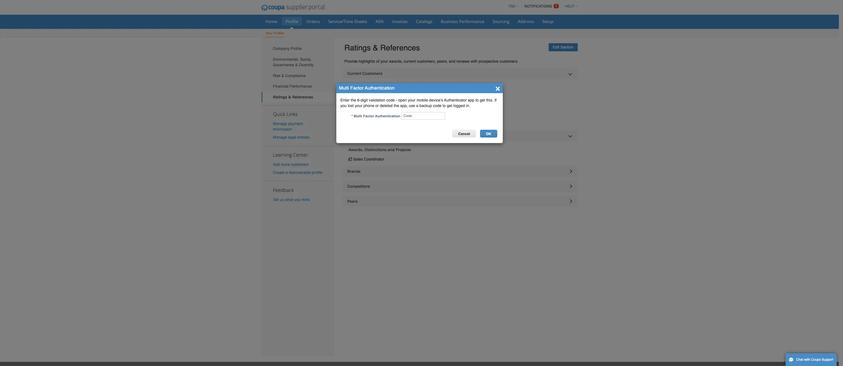 Task type: describe. For each thing, give the bounding box(es) containing it.
distinctions
[[365, 148, 387, 152]]

current
[[347, 71, 361, 76]]

awards,
[[348, 148, 364, 152]]

business performance
[[441, 19, 485, 24]]

multi factor authentication
[[339, 85, 395, 91]]

1 horizontal spatial your
[[381, 59, 388, 63]]

section
[[561, 45, 574, 49]]

× button
[[496, 84, 500, 92]]

1 vertical spatial to
[[443, 104, 446, 108]]

home
[[266, 19, 277, 24]]

payment
[[288, 122, 303, 126]]

financial performance link
[[261, 81, 334, 92]]

company profile
[[273, 46, 302, 51]]

business performance link
[[437, 17, 488, 26]]

your profile
[[266, 31, 284, 35]]

& down financial performance
[[288, 95, 291, 99]]

chat
[[797, 358, 804, 362]]

add-ons link
[[515, 17, 538, 26]]

company
[[273, 46, 290, 51]]

legal
[[288, 135, 296, 140]]

edit section link
[[549, 43, 578, 51]]

& inside environmental, social, governance & diversity
[[295, 63, 298, 67]]

deleted
[[380, 104, 393, 108]]

you inside button
[[294, 198, 301, 202]]

feedback
[[273, 187, 294, 194]]

ons
[[527, 19, 534, 24]]

catalogs link
[[413, 17, 436, 26]]

0 vertical spatial with
[[471, 59, 478, 63]]

edit section
[[553, 45, 574, 49]]

quick links
[[273, 111, 298, 117]]

coordinator
[[364, 157, 384, 162]]

learning center
[[273, 152, 308, 158]]

environmental, social, governance & diversity
[[273, 57, 314, 67]]

setup
[[543, 19, 554, 24]]

3 heading from the top
[[343, 181, 578, 192]]

phone
[[364, 104, 374, 108]]

projects
[[396, 148, 411, 152]]

ok
[[486, 132, 492, 136]]

coupa supplier portal image
[[257, 1, 329, 15]]

manage for manage legal entities
[[273, 135, 287, 140]]

0 horizontal spatial your
[[355, 104, 363, 108]]

6-
[[357, 98, 361, 102]]

profile link
[[282, 17, 302, 26]]

enter the 6-digit validation code - open your mobile device's authenticator app to get this. if you lost your phone or deleted the app, use a backup code to get logged in.
[[341, 98, 497, 108]]

home link
[[262, 17, 281, 26]]

you inside enter the 6-digit validation code - open your mobile device's authenticator app to get this. if you lost your phone or deleted the app, use a backup code to get logged in.
[[341, 104, 347, 108]]

*
[[352, 114, 353, 118]]

links
[[287, 111, 298, 117]]

chat with coupa support button
[[786, 354, 837, 367]]

backup
[[420, 104, 432, 108]]

-
[[396, 98, 397, 102]]

orders link
[[303, 17, 324, 26]]

support
[[822, 358, 834, 362]]

add-ons
[[518, 19, 534, 24]]

1 vertical spatial the
[[394, 104, 399, 108]]

1 vertical spatial authentication
[[375, 114, 400, 118]]

use
[[409, 104, 415, 108]]

validation
[[369, 98, 385, 102]]

Code text field
[[402, 112, 445, 120]]

& up of
[[373, 43, 378, 52]]

this.
[[487, 98, 494, 102]]

margo j image
[[386, 98, 419, 120]]

2 horizontal spatial your
[[408, 98, 416, 102]]

edit
[[553, 45, 560, 49]]

0 horizontal spatial customers
[[291, 162, 309, 167]]

0 vertical spatial the
[[351, 98, 356, 102]]

1 horizontal spatial references
[[380, 43, 420, 52]]

logged
[[454, 104, 465, 108]]

manage legal entities
[[273, 135, 310, 140]]

current customers heading
[[343, 68, 578, 79]]

service/time
[[328, 19, 353, 24]]

lost
[[348, 104, 354, 108]]

1 vertical spatial code
[[433, 104, 442, 108]]

service/time sheets
[[328, 19, 367, 24]]

ratings inside ratings & references link
[[273, 95, 287, 99]]

asn link
[[372, 17, 387, 26]]

0 vertical spatial to
[[476, 98, 479, 102]]

1 vertical spatial customers
[[348, 85, 369, 90]]

manage payment information link
[[273, 122, 303, 132]]

1 vertical spatial get
[[447, 104, 452, 108]]

current
[[404, 59, 416, 63]]

awards,
[[389, 59, 403, 63]]

1 horizontal spatial multi
[[354, 114, 362, 118]]

provide
[[345, 59, 358, 63]]

sourcing link
[[489, 17, 513, 26]]

0 horizontal spatial ratings & references
[[273, 95, 313, 99]]

risk & compliance link
[[261, 70, 334, 81]]

add-
[[518, 19, 527, 24]]

financial performance
[[273, 84, 312, 89]]

0 vertical spatial get
[[480, 98, 485, 102]]

1 horizontal spatial customers
[[500, 59, 518, 63]]

sales
[[353, 157, 363, 162]]

×
[[496, 84, 500, 92]]

sheets
[[354, 19, 367, 24]]

peers,
[[437, 59, 448, 63]]



Task type: vqa. For each thing, say whether or not it's contained in the screenshot.
bottom the Authentication
yes



Task type: locate. For each thing, give the bounding box(es) containing it.
manage payment information
[[273, 122, 303, 132]]

1 horizontal spatial ratings & references
[[345, 43, 420, 52]]

customers
[[500, 59, 518, 63], [291, 162, 309, 167]]

factor down phone
[[363, 114, 374, 118]]

the left 6-
[[351, 98, 356, 102]]

0 vertical spatial a
[[416, 104, 419, 108]]

2 vertical spatial profile
[[291, 46, 302, 51]]

performance for financial performance
[[290, 84, 312, 89]]

ratings
[[345, 43, 371, 52], [273, 95, 287, 99]]

manage inside manage payment information
[[273, 122, 287, 126]]

add more customers
[[273, 162, 309, 167]]

create a discoverable profile link
[[273, 171, 323, 175]]

app,
[[400, 104, 408, 108]]

1 vertical spatial a
[[286, 171, 288, 175]]

asn
[[376, 19, 384, 24]]

your profile link
[[265, 30, 284, 37]]

information
[[273, 127, 292, 132]]

your down 6-
[[355, 104, 363, 108]]

1 horizontal spatial to
[[476, 98, 479, 102]]

1 heading from the top
[[343, 130, 578, 141]]

1 horizontal spatial with
[[805, 358, 811, 362]]

ratings & references down financial performance
[[273, 95, 313, 99]]

1 vertical spatial your
[[408, 98, 416, 102]]

device's
[[429, 98, 443, 102]]

profile up 'environmental, social, governance & diversity' link
[[291, 46, 302, 51]]

to
[[476, 98, 479, 102], [443, 104, 446, 108]]

risk
[[273, 73, 281, 78]]

chat with coupa support
[[797, 358, 834, 362]]

enter
[[341, 98, 350, 102]]

digit
[[361, 98, 368, 102]]

get left this.
[[480, 98, 485, 102]]

ok button
[[480, 130, 497, 138]]

0 horizontal spatial ratings
[[273, 95, 287, 99]]

your
[[266, 31, 273, 35]]

get
[[480, 98, 485, 102], [447, 104, 452, 108]]

1 horizontal spatial a
[[416, 104, 419, 108]]

1 horizontal spatial the
[[394, 104, 399, 108]]

customers inside dropdown button
[[362, 71, 383, 76]]

invoices
[[392, 19, 408, 24]]

1 vertical spatial factor
[[363, 114, 374, 118]]

& right "risk"
[[282, 73, 284, 78]]

with
[[471, 59, 478, 63], [805, 358, 811, 362]]

profile right your
[[274, 31, 284, 35]]

authentication down deleted at the top of page
[[375, 114, 400, 118]]

with inside button
[[805, 358, 811, 362]]

1 vertical spatial ratings
[[273, 95, 287, 99]]

catalogs
[[416, 19, 433, 24]]

1 vertical spatial multi
[[354, 114, 362, 118]]

entities
[[297, 135, 310, 140]]

and left projects
[[388, 148, 395, 152]]

1 vertical spatial references
[[292, 95, 313, 99]]

1 horizontal spatial performance
[[459, 19, 485, 24]]

heading
[[343, 130, 578, 141], [343, 166, 578, 177], [343, 181, 578, 192], [343, 196, 578, 207]]

0 vertical spatial ratings
[[345, 43, 371, 52]]

profile for company profile
[[291, 46, 302, 51]]

authenticator
[[444, 98, 467, 102]]

code down device's on the right
[[433, 104, 442, 108]]

with right reviews
[[471, 59, 478, 63]]

ratings down financial
[[273, 95, 287, 99]]

risk & compliance
[[273, 73, 306, 78]]

performance down "risk & compliance" link
[[290, 84, 312, 89]]

0 horizontal spatial you
[[294, 198, 301, 202]]

1 horizontal spatial code
[[433, 104, 442, 108]]

what
[[285, 198, 293, 202]]

1 vertical spatial and
[[388, 148, 395, 152]]

a right create on the top left of the page
[[286, 171, 288, 175]]

code left -
[[387, 98, 395, 102]]

cancel
[[459, 132, 470, 136]]

multi
[[339, 85, 349, 91], [354, 114, 362, 118]]

learning
[[273, 152, 292, 158]]

0 horizontal spatial get
[[447, 104, 452, 108]]

or
[[376, 104, 379, 108]]

multi right *
[[354, 114, 362, 118]]

1 horizontal spatial get
[[480, 98, 485, 102]]

0 vertical spatial customers
[[362, 71, 383, 76]]

governance
[[273, 63, 294, 67]]

you right what at the left of page
[[294, 198, 301, 202]]

multi up enter
[[339, 85, 349, 91]]

authentication up validation in the top left of the page
[[365, 85, 395, 91]]

you down enter
[[341, 104, 347, 108]]

diversity
[[299, 63, 314, 67]]

more
[[281, 162, 290, 167]]

to right app
[[476, 98, 479, 102]]

0 vertical spatial multi
[[339, 85, 349, 91]]

customers up 6-
[[348, 85, 369, 90]]

1 vertical spatial with
[[805, 358, 811, 362]]

1 horizontal spatial you
[[341, 104, 347, 108]]

manage down information
[[273, 135, 287, 140]]

1 vertical spatial profile
[[274, 31, 284, 35]]

us
[[280, 198, 284, 202]]

to down device's on the right
[[443, 104, 446, 108]]

0 horizontal spatial code
[[387, 98, 395, 102]]

compliance
[[285, 73, 306, 78]]

the down -
[[394, 104, 399, 108]]

2 vertical spatial your
[[355, 104, 363, 108]]

prospective
[[479, 59, 499, 63]]

0 vertical spatial you
[[341, 104, 347, 108]]

factor up 6-
[[350, 85, 364, 91]]

performance right business
[[459, 19, 485, 24]]

your right of
[[381, 59, 388, 63]]

environmental,
[[273, 57, 299, 62]]

0 horizontal spatial to
[[443, 104, 446, 108]]

with right chat
[[805, 358, 811, 362]]

and right peers,
[[449, 59, 456, 63]]

business
[[441, 19, 458, 24]]

tell us what you think
[[273, 198, 310, 202]]

tell us what you think button
[[273, 197, 310, 203]]

0 vertical spatial customers
[[500, 59, 518, 63]]

profile down coupa supplier portal image
[[286, 19, 298, 24]]

ratings up provide
[[345, 43, 371, 52]]

service/time sheets link
[[325, 17, 371, 26]]

current customers
[[347, 71, 383, 76]]

0 vertical spatial profile
[[286, 19, 298, 24]]

0 vertical spatial performance
[[459, 19, 485, 24]]

4 heading from the top
[[343, 196, 578, 207]]

your up use
[[408, 98, 416, 102]]

environmental, social, governance & diversity link
[[261, 54, 334, 70]]

1 horizontal spatial and
[[449, 59, 456, 63]]

1 horizontal spatial ratings
[[345, 43, 371, 52]]

center
[[293, 152, 308, 158]]

financial
[[273, 84, 289, 89]]

0 vertical spatial references
[[380, 43, 420, 52]]

customers right prospective
[[500, 59, 518, 63]]

0 horizontal spatial performance
[[290, 84, 312, 89]]

0 horizontal spatial and
[[388, 148, 395, 152]]

profile
[[312, 171, 323, 175]]

1 vertical spatial manage
[[273, 135, 287, 140]]

0 vertical spatial and
[[449, 59, 456, 63]]

invoices link
[[389, 17, 411, 26]]

1 manage from the top
[[273, 122, 287, 126]]

sales coordinator
[[353, 157, 384, 162]]

0 horizontal spatial a
[[286, 171, 288, 175]]

customers up discoverable at top left
[[291, 162, 309, 167]]

customers,
[[417, 59, 436, 63]]

orders
[[307, 19, 320, 24]]

1 vertical spatial customers
[[291, 162, 309, 167]]

tell
[[273, 198, 279, 202]]

add
[[273, 162, 280, 167]]

customers down of
[[362, 71, 383, 76]]

customers
[[362, 71, 383, 76], [348, 85, 369, 90]]

0 vertical spatial factor
[[350, 85, 364, 91]]

manage
[[273, 122, 287, 126], [273, 135, 287, 140]]

stacy q image
[[348, 98, 382, 120]]

create
[[273, 171, 285, 175]]

a right use
[[416, 104, 419, 108]]

0 vertical spatial code
[[387, 98, 395, 102]]

2 manage from the top
[[273, 135, 287, 140]]

2 heading from the top
[[343, 166, 578, 177]]

profile
[[286, 19, 298, 24], [274, 31, 284, 35], [291, 46, 302, 51]]

profile for your profile
[[274, 31, 284, 35]]

ratings & references up of
[[345, 43, 420, 52]]

current customers button
[[343, 68, 578, 79]]

discoverable
[[289, 171, 311, 175]]

& left diversity
[[295, 63, 298, 67]]

0 vertical spatial ratings & references
[[345, 43, 420, 52]]

ratings & references
[[345, 43, 420, 52], [273, 95, 313, 99]]

cancel link
[[453, 130, 476, 138]]

reviews
[[457, 59, 470, 63]]

1 vertical spatial performance
[[290, 84, 312, 89]]

references
[[380, 43, 420, 52], [292, 95, 313, 99]]

1 vertical spatial ratings & references
[[273, 95, 313, 99]]

0 horizontal spatial the
[[351, 98, 356, 102]]

get down authenticator
[[447, 104, 452, 108]]

0 vertical spatial your
[[381, 59, 388, 63]]

setup link
[[539, 17, 557, 26]]

0 horizontal spatial references
[[292, 95, 313, 99]]

the
[[351, 98, 356, 102], [394, 104, 399, 108]]

manage for manage payment information
[[273, 122, 287, 126]]

in.
[[466, 104, 470, 108]]

0 horizontal spatial with
[[471, 59, 478, 63]]

think
[[302, 198, 310, 202]]

1 vertical spatial you
[[294, 198, 301, 202]]

ratings & references link
[[261, 92, 334, 103]]

and
[[449, 59, 456, 63], [388, 148, 395, 152]]

references up awards,
[[380, 43, 420, 52]]

references down financial performance link
[[292, 95, 313, 99]]

0 horizontal spatial multi
[[339, 85, 349, 91]]

a inside enter the 6-digit validation code - open your mobile device's authenticator app to get this. if you lost your phone or deleted the app, use a backup code to get logged in.
[[416, 104, 419, 108]]

highlights
[[359, 59, 375, 63]]

0 vertical spatial authentication
[[365, 85, 395, 91]]

performance for business performance
[[459, 19, 485, 24]]

of
[[376, 59, 380, 63]]

0 vertical spatial manage
[[273, 122, 287, 126]]

manage up information
[[273, 122, 287, 126]]



